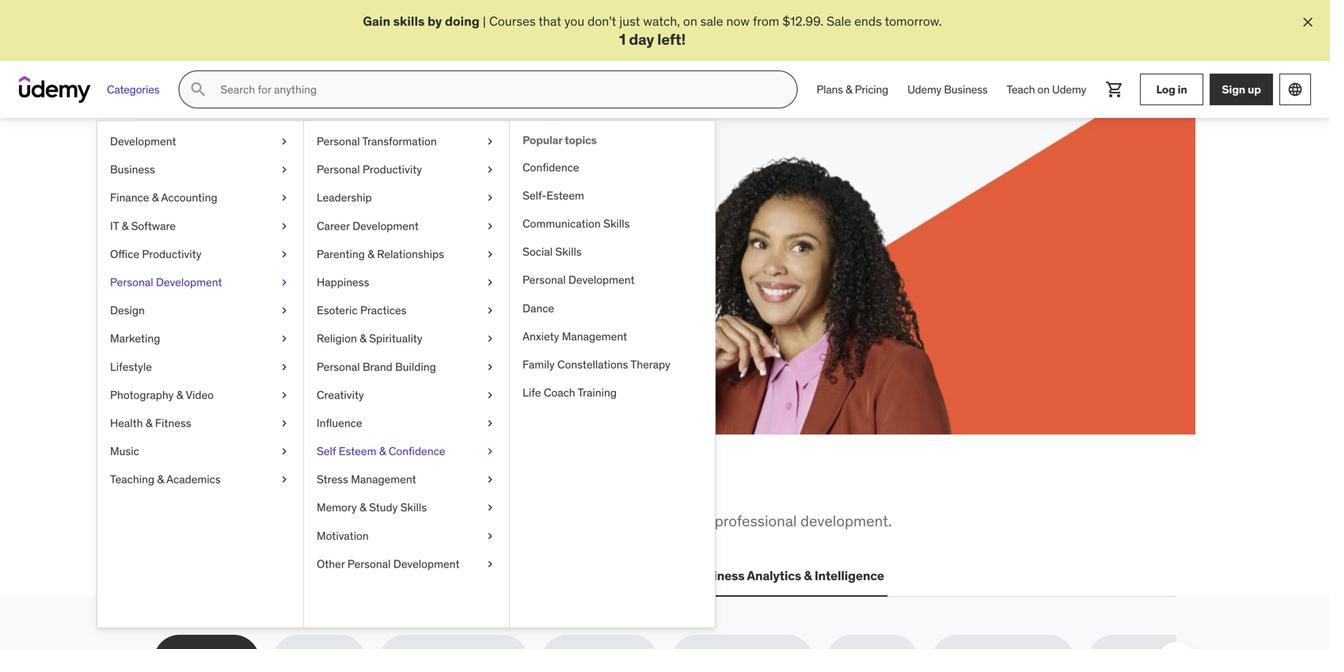 Task type: locate. For each thing, give the bounding box(es) containing it.
tomorrow. for save)
[[327, 276, 384, 292]]

teach on udemy
[[1007, 82, 1087, 97]]

1 horizontal spatial leadership
[[397, 568, 463, 584]]

xsmall image inside creativity link
[[484, 388, 497, 403]]

& left study
[[360, 501, 367, 515]]

0 vertical spatial $12.99.
[[783, 13, 824, 29]]

xsmall image inside "happiness" 'link'
[[484, 275, 497, 291]]

sale inside learn, practice, succeed (and save) courses for every skill in your learning journey, starting at $12.99. sale ends tomorrow.
[[269, 276, 294, 292]]

xsmall image inside "personal brand building" link
[[484, 360, 497, 375]]

0 horizontal spatial ends
[[297, 276, 324, 292]]

business for business
[[110, 163, 155, 177]]

1 vertical spatial in
[[338, 258, 348, 274]]

xsmall image inside it & software link
[[278, 219, 291, 234]]

xsmall image inside health & fitness link
[[278, 416, 291, 431]]

Search for anything text field
[[217, 76, 778, 103]]

1 vertical spatial $12.99.
[[225, 276, 266, 292]]

every
[[279, 258, 309, 274]]

0 horizontal spatial tomorrow.
[[327, 276, 384, 292]]

xsmall image inside music link
[[278, 444, 291, 460]]

1 horizontal spatial productivity
[[363, 163, 422, 177]]

1 horizontal spatial udemy
[[1053, 82, 1087, 97]]

personal development down social skills
[[523, 273, 635, 287]]

sign up link
[[1210, 74, 1274, 106]]

xsmall image inside lifestyle link
[[278, 360, 291, 375]]

0 horizontal spatial personal development link
[[97, 269, 303, 297]]

well-
[[622, 512, 655, 531]]

leadership for leadership button
[[397, 568, 463, 584]]

& right plans
[[846, 82, 853, 97]]

leadership button
[[394, 557, 466, 595]]

skills up workplace
[[240, 472, 308, 505]]

tomorrow. for |
[[885, 13, 942, 29]]

sale
[[827, 13, 852, 29], [269, 276, 294, 292]]

2 horizontal spatial in
[[1178, 82, 1188, 96]]

xsmall image inside self esteem & confidence link
[[484, 444, 497, 460]]

anxiety
[[523, 330, 559, 344]]

ends down skill
[[297, 276, 324, 292]]

finance & accounting
[[110, 191, 217, 205]]

0 vertical spatial it
[[110, 219, 119, 233]]

0 horizontal spatial skills
[[240, 472, 308, 505]]

$12.99. inside learn, practice, succeed (and save) courses for every skill in your learning journey, starting at $12.99. sale ends tomorrow.
[[225, 276, 266, 292]]

1 vertical spatial it
[[284, 568, 295, 584]]

you inside all the skills you need in one place from critical workplace skills to technical topics, our catalog supports well-rounded professional development.
[[313, 472, 358, 505]]

xsmall image inside career development link
[[484, 219, 497, 234]]

shopping cart with 0 items image
[[1106, 80, 1125, 99]]

brand
[[363, 360, 393, 374]]

1 horizontal spatial business
[[691, 568, 745, 584]]

self esteem & confidence
[[317, 445, 446, 459]]

1 vertical spatial skills
[[556, 245, 582, 259]]

$12.99. down for
[[225, 276, 266, 292]]

xsmall image for self esteem & confidence
[[484, 444, 497, 460]]

courses right |
[[489, 13, 536, 29]]

xsmall image for stress management
[[484, 472, 497, 488]]

1 horizontal spatial $12.99.
[[783, 13, 824, 29]]

0 horizontal spatial esteem
[[339, 445, 377, 459]]

1 vertical spatial sale
[[269, 276, 294, 292]]

design link
[[97, 297, 303, 325]]

xsmall image for personal productivity
[[484, 162, 497, 178]]

personal for personal productivity link
[[317, 163, 360, 177]]

development up parenting & relationships
[[353, 219, 419, 233]]

leadership inside button
[[397, 568, 463, 584]]

& for parenting & relationships
[[368, 247, 375, 261]]

0 vertical spatial management
[[562, 330, 627, 344]]

happiness link
[[304, 269, 509, 297]]

xsmall image inside photography & video link
[[278, 388, 291, 403]]

xsmall image inside marketing link
[[278, 331, 291, 347]]

1 horizontal spatial management
[[562, 330, 627, 344]]

esoteric
[[317, 304, 358, 318]]

xsmall image for health & fitness
[[278, 416, 291, 431]]

memory & study skills link
[[304, 494, 509, 522]]

1 horizontal spatial tomorrow.
[[885, 13, 942, 29]]

it up office
[[110, 219, 119, 233]]

0 horizontal spatial business
[[110, 163, 155, 177]]

1 horizontal spatial sale
[[827, 13, 852, 29]]

confidence down influence link
[[389, 445, 446, 459]]

in right log on the top of the page
[[1178, 82, 1188, 96]]

xsmall image inside esoteric practices link
[[484, 303, 497, 319]]

xsmall image inside the memory & study skills link
[[484, 501, 497, 516]]

& right teaching
[[157, 473, 164, 487]]

skills inside 'gain skills by doing | courses that you don't just watch, on sale now from $12.99. sale ends tomorrow. 1 day left!'
[[393, 13, 425, 29]]

xsmall image for influence
[[484, 416, 497, 431]]

finance & accounting link
[[97, 184, 303, 212]]

& down career development
[[368, 247, 375, 261]]

learn, practice, succeed (and save) courses for every skill in your learning journey, starting at $12.99. sale ends tomorrow.
[[211, 187, 519, 292]]

xsmall image inside other personal development link
[[484, 557, 497, 572]]

0 vertical spatial courses
[[489, 13, 536, 29]]

1 horizontal spatial courses
[[489, 13, 536, 29]]

gain
[[363, 13, 391, 29]]

1 horizontal spatial in
[[428, 472, 452, 505]]

xsmall image for development
[[278, 134, 291, 150]]

business up finance
[[110, 163, 155, 177]]

skills down self-esteem link
[[604, 217, 630, 231]]

teaching & academics
[[110, 473, 221, 487]]

personal inside other personal development link
[[348, 557, 391, 572]]

it for it & software
[[110, 219, 119, 233]]

development down the motivation link
[[394, 557, 460, 572]]

submit search image
[[189, 80, 208, 99]]

leadership up the career
[[317, 191, 372, 205]]

personal up dance
[[523, 273, 566, 287]]

personal development down the "office productivity"
[[110, 275, 222, 290]]

1 horizontal spatial personal development link
[[510, 266, 715, 295]]

xsmall image inside personal productivity link
[[484, 162, 497, 178]]

confidence link
[[510, 154, 715, 182]]

management for anxiety management
[[562, 330, 627, 344]]

1 vertical spatial confidence
[[389, 445, 446, 459]]

courses inside 'gain skills by doing | courses that you don't just watch, on sale now from $12.99. sale ends tomorrow. 1 day left!'
[[489, 13, 536, 29]]

self
[[317, 445, 336, 459]]

save)
[[271, 219, 333, 252]]

0 vertical spatial tomorrow.
[[885, 13, 942, 29]]

business left teach at the right top of the page
[[944, 82, 988, 97]]

need
[[363, 472, 423, 505]]

tomorrow. down your
[[327, 276, 384, 292]]

career development link
[[304, 212, 509, 240]]

office productivity
[[110, 247, 202, 261]]

personal inside personal productivity link
[[317, 163, 360, 177]]

productivity
[[363, 163, 422, 177], [142, 247, 202, 261]]

categories
[[107, 82, 159, 97]]

ends inside learn, practice, succeed (and save) courses for every skill in your learning journey, starting at $12.99. sale ends tomorrow.
[[297, 276, 324, 292]]

skills for communication skills
[[604, 217, 630, 231]]

you down self
[[313, 472, 358, 505]]

udemy
[[908, 82, 942, 97], [1053, 82, 1087, 97]]

personal development inside self esteem & confidence element
[[523, 273, 635, 287]]

personal for "personal brand building" link at the bottom of page
[[317, 360, 360, 374]]

0 horizontal spatial udemy
[[908, 82, 942, 97]]

xsmall image inside the business link
[[278, 162, 291, 178]]

0 horizontal spatial productivity
[[142, 247, 202, 261]]

one
[[457, 472, 502, 505]]

it certifications
[[284, 568, 378, 584]]

leadership down the motivation link
[[397, 568, 463, 584]]

confidence up self-esteem
[[523, 160, 580, 175]]

photography
[[110, 388, 174, 402]]

(and
[[211, 219, 266, 252]]

self-
[[523, 189, 547, 203]]

0 vertical spatial leadership
[[317, 191, 372, 205]]

0 vertical spatial in
[[1178, 82, 1188, 96]]

1 vertical spatial on
[[1038, 82, 1050, 97]]

productivity for personal productivity
[[363, 163, 422, 177]]

xsmall image inside the motivation link
[[484, 529, 497, 544]]

personal development link down the communication skills link
[[510, 266, 715, 295]]

on right teach at the right top of the page
[[1038, 82, 1050, 97]]

memory & study skills
[[317, 501, 427, 515]]

xsmall image inside 'finance & accounting' link
[[278, 190, 291, 206]]

xsmall image inside religion & spirituality "link"
[[484, 331, 497, 347]]

xsmall image inside stress management link
[[484, 472, 497, 488]]

& for teaching & academics
[[157, 473, 164, 487]]

skills for social skills
[[556, 245, 582, 259]]

personal development
[[523, 273, 635, 287], [110, 275, 222, 290]]

1 horizontal spatial skills
[[556, 245, 582, 259]]

0 vertical spatial business
[[944, 82, 988, 97]]

2 horizontal spatial skills
[[604, 217, 630, 231]]

2 vertical spatial skills
[[314, 512, 347, 531]]

1 horizontal spatial ends
[[855, 13, 882, 29]]

development for personal development link to the left
[[156, 275, 222, 290]]

creativity link
[[304, 381, 509, 410]]

personal development link down the "office productivity"
[[97, 269, 303, 297]]

personal inside "personal brand building" link
[[317, 360, 360, 374]]

xsmall image
[[278, 219, 291, 234], [484, 219, 497, 234], [278, 247, 291, 262], [484, 275, 497, 291], [278, 303, 291, 319], [484, 303, 497, 319], [278, 331, 291, 347], [278, 360, 291, 375], [484, 388, 497, 403], [278, 416, 291, 431], [484, 416, 497, 431], [484, 444, 497, 460], [484, 501, 497, 516], [484, 529, 497, 544], [484, 557, 497, 572]]

& inside 'button'
[[804, 568, 812, 584]]

xsmall image inside personal transformation link
[[484, 134, 497, 150]]

ends for |
[[855, 13, 882, 29]]

xsmall image for leadership
[[484, 190, 497, 206]]

self-esteem
[[523, 189, 585, 203]]

xsmall image inside design 'link'
[[278, 303, 291, 319]]

courses inside learn, practice, succeed (and save) courses for every skill in your learning journey, starting at $12.99. sale ends tomorrow.
[[211, 258, 257, 274]]

1 vertical spatial productivity
[[142, 247, 202, 261]]

other
[[317, 557, 345, 572]]

from
[[753, 13, 780, 29]]

esteem up communication
[[547, 189, 585, 203]]

xsmall image for happiness
[[484, 275, 497, 291]]

in up topics,
[[428, 472, 452, 505]]

esteem up stress management
[[339, 445, 377, 459]]

xsmall image for parenting & relationships
[[484, 247, 497, 262]]

personal for personal development link to the left
[[110, 275, 153, 290]]

personal inside self esteem & confidence element
[[523, 273, 566, 287]]

personal right other
[[348, 557, 391, 572]]

personal transformation link
[[304, 128, 509, 156]]

analytics
[[747, 568, 802, 584]]

rounded
[[655, 512, 711, 531]]

in up happiness
[[338, 258, 348, 274]]

productivity down transformation
[[363, 163, 422, 177]]

music link
[[97, 438, 303, 466]]

xsmall image for personal transformation
[[484, 134, 497, 150]]

skills down stress management link
[[401, 501, 427, 515]]

sign up
[[1222, 82, 1262, 96]]

1 horizontal spatial confidence
[[523, 160, 580, 175]]

& left video on the left of the page
[[176, 388, 183, 402]]

it
[[110, 219, 119, 233], [284, 568, 295, 584]]

photography & video link
[[97, 381, 303, 410]]

management
[[562, 330, 627, 344], [351, 473, 416, 487]]

xsmall image for creativity
[[484, 388, 497, 403]]

business inside 'button'
[[691, 568, 745, 584]]

development inside self esteem & confidence element
[[569, 273, 635, 287]]

at
[[211, 276, 222, 292]]

development down social skills link
[[569, 273, 635, 287]]

personal up the practice,
[[317, 163, 360, 177]]

$12.99. inside 'gain skills by doing | courses that you don't just watch, on sale now from $12.99. sale ends tomorrow. 1 day left!'
[[783, 13, 824, 29]]

office productivity link
[[97, 240, 303, 269]]

& right finance
[[152, 191, 159, 205]]

udemy business
[[908, 82, 988, 97]]

& for memory & study skills
[[360, 501, 367, 515]]

courses for (and
[[211, 258, 257, 274]]

it certifications button
[[281, 557, 381, 595]]

ends inside 'gain skills by doing | courses that you don't just watch, on sale now from $12.99. sale ends tomorrow. 1 day left!'
[[855, 13, 882, 29]]

sign
[[1222, 82, 1246, 96]]

ends up pricing
[[855, 13, 882, 29]]

0 horizontal spatial it
[[110, 219, 119, 233]]

sale
[[701, 13, 724, 29]]

business left analytics
[[691, 568, 745, 584]]

0 vertical spatial confidence
[[523, 160, 580, 175]]

& up stress management
[[379, 445, 386, 459]]

data science
[[482, 568, 559, 584]]

xsmall image for design
[[278, 303, 291, 319]]

0 vertical spatial esteem
[[547, 189, 585, 203]]

sale down "every"
[[269, 276, 294, 292]]

tomorrow. inside 'gain skills by doing | courses that you don't just watch, on sale now from $12.99. sale ends tomorrow. 1 day left!'
[[885, 13, 942, 29]]

& right religion
[[360, 332, 367, 346]]

esoteric practices
[[317, 304, 407, 318]]

xsmall image
[[278, 134, 291, 150], [484, 134, 497, 150], [278, 162, 291, 178], [484, 162, 497, 178], [278, 190, 291, 206], [484, 190, 497, 206], [484, 247, 497, 262], [278, 275, 291, 291], [484, 331, 497, 347], [484, 360, 497, 375], [278, 388, 291, 403], [278, 444, 291, 460], [278, 472, 291, 488], [484, 472, 497, 488]]

personal transformation
[[317, 134, 437, 149]]

personal for rightmost personal development link
[[523, 273, 566, 287]]

development for rightmost personal development link
[[569, 273, 635, 287]]

skills down communication
[[556, 245, 582, 259]]

development down office productivity link
[[156, 275, 222, 290]]

1 horizontal spatial you
[[565, 13, 585, 29]]

1 horizontal spatial it
[[284, 568, 295, 584]]

popular
[[523, 133, 563, 147]]

1 horizontal spatial personal development
[[523, 273, 635, 287]]

0 vertical spatial on
[[683, 13, 698, 29]]

sale up plans
[[827, 13, 852, 29]]

religion & spirituality
[[317, 332, 423, 346]]

xsmall image inside influence link
[[484, 416, 497, 431]]

udemy inside 'link'
[[908, 82, 942, 97]]

& for religion & spirituality
[[360, 332, 367, 346]]

skills
[[604, 217, 630, 231], [556, 245, 582, 259], [401, 501, 427, 515]]

productivity for office productivity
[[142, 247, 202, 261]]

1 vertical spatial business
[[110, 163, 155, 177]]

2 horizontal spatial skills
[[393, 13, 425, 29]]

for
[[260, 258, 276, 274]]

sale inside 'gain skills by doing | courses that you don't just watch, on sale now from $12.99. sale ends tomorrow. 1 day left!'
[[827, 13, 852, 29]]

courses up "at"
[[211, 258, 257, 274]]

finance
[[110, 191, 149, 205]]

it left other
[[284, 568, 295, 584]]

1 vertical spatial courses
[[211, 258, 257, 274]]

tomorrow. up udemy business
[[885, 13, 942, 29]]

learning
[[378, 258, 424, 274]]

design
[[110, 304, 145, 318]]

$12.99. for save)
[[225, 276, 266, 292]]

0 horizontal spatial courses
[[211, 258, 257, 274]]

personal productivity link
[[304, 156, 509, 184]]

udemy business link
[[898, 71, 998, 109]]

2 horizontal spatial business
[[944, 82, 988, 97]]

0 horizontal spatial leadership
[[317, 191, 372, 205]]

log in link
[[1141, 74, 1204, 106]]

personal inside personal transformation link
[[317, 134, 360, 149]]

$12.99. right the from
[[783, 13, 824, 29]]

& right health
[[146, 416, 153, 431]]

tomorrow.
[[885, 13, 942, 29], [327, 276, 384, 292]]

0 horizontal spatial on
[[683, 13, 698, 29]]

management up study
[[351, 473, 416, 487]]

xsmall image for other personal development
[[484, 557, 497, 572]]

xsmall image for memory & study skills
[[484, 501, 497, 516]]

therapy
[[631, 358, 671, 372]]

0 horizontal spatial management
[[351, 473, 416, 487]]

xsmall image inside teaching & academics link
[[278, 472, 291, 488]]

business for business analytics & intelligence
[[691, 568, 745, 584]]

1 vertical spatial tomorrow.
[[327, 276, 384, 292]]

2 vertical spatial skills
[[401, 501, 427, 515]]

skills
[[393, 13, 425, 29], [240, 472, 308, 505], [314, 512, 347, 531]]

xsmall image for personal development
[[278, 275, 291, 291]]

productivity down software in the top of the page
[[142, 247, 202, 261]]

plans & pricing link
[[807, 71, 898, 109]]

starting
[[475, 258, 519, 274]]

0 vertical spatial you
[[565, 13, 585, 29]]

personal up design
[[110, 275, 153, 290]]

udemy left shopping cart with 0 items 'image'
[[1053, 82, 1087, 97]]

1 vertical spatial leadership
[[397, 568, 463, 584]]

skills left the by
[[393, 13, 425, 29]]

0 horizontal spatial sale
[[269, 276, 294, 292]]

1 vertical spatial esteem
[[339, 445, 377, 459]]

& right analytics
[[804, 568, 812, 584]]

& inside "link"
[[360, 332, 367, 346]]

management up constellations at the left bottom of the page
[[562, 330, 627, 344]]

photography & video
[[110, 388, 214, 402]]

up
[[1248, 82, 1262, 96]]

xsmall image inside "development" link
[[278, 134, 291, 150]]

1 vertical spatial management
[[351, 473, 416, 487]]

0 vertical spatial ends
[[855, 13, 882, 29]]

personal for personal transformation link
[[317, 134, 360, 149]]

tomorrow. inside learn, practice, succeed (and save) courses for every skill in your learning journey, starting at $12.99. sale ends tomorrow.
[[327, 276, 384, 292]]

2 vertical spatial in
[[428, 472, 452, 505]]

1 horizontal spatial skills
[[314, 512, 347, 531]]

personal down religion
[[317, 360, 360, 374]]

0 vertical spatial sale
[[827, 13, 852, 29]]

1 horizontal spatial on
[[1038, 82, 1050, 97]]

0 vertical spatial productivity
[[363, 163, 422, 177]]

0 horizontal spatial $12.99.
[[225, 276, 266, 292]]

personal up personal productivity
[[317, 134, 360, 149]]

udemy right pricing
[[908, 82, 942, 97]]

leadership
[[317, 191, 372, 205], [397, 568, 463, 584]]

xsmall image inside office productivity link
[[278, 247, 291, 262]]

it inside button
[[284, 568, 295, 584]]

0 horizontal spatial you
[[313, 472, 358, 505]]

2 vertical spatial business
[[691, 568, 745, 584]]

management inside "link"
[[562, 330, 627, 344]]

on left sale
[[683, 13, 698, 29]]

1 horizontal spatial esteem
[[547, 189, 585, 203]]

0 horizontal spatial in
[[338, 258, 348, 274]]

& up office
[[122, 219, 128, 233]]

teaching & academics link
[[97, 466, 303, 494]]

topics
[[565, 133, 597, 147]]

xsmall image inside parenting & relationships link
[[484, 247, 497, 262]]

esteem for self-
[[547, 189, 585, 203]]

stress management
[[317, 473, 416, 487]]

xsmall image for motivation
[[484, 529, 497, 544]]

personal development link
[[510, 266, 715, 295], [97, 269, 303, 297]]

teach
[[1007, 82, 1035, 97]]

1 vertical spatial ends
[[297, 276, 324, 292]]

0 vertical spatial skills
[[604, 217, 630, 231]]

you right that
[[565, 13, 585, 29]]

1 vertical spatial you
[[313, 472, 358, 505]]

0 vertical spatial skills
[[393, 13, 425, 29]]

the
[[195, 472, 235, 505]]

xsmall image inside leadership link
[[484, 190, 497, 206]]

1 udemy from the left
[[908, 82, 942, 97]]

skills left to
[[314, 512, 347, 531]]



Task type: describe. For each thing, give the bounding box(es) containing it.
development for career development link
[[353, 219, 419, 233]]

& for health & fitness
[[146, 416, 153, 431]]

place
[[507, 472, 573, 505]]

categories button
[[97, 71, 169, 109]]

you inside 'gain skills by doing | courses that you don't just watch, on sale now from $12.99. sale ends tomorrow. 1 day left!'
[[565, 13, 585, 29]]

family
[[523, 358, 555, 372]]

sale for |
[[827, 13, 852, 29]]

lifestyle
[[110, 360, 152, 374]]

0 horizontal spatial personal development
[[110, 275, 222, 290]]

all the skills you need in one place from critical workplace skills to technical topics, our catalog supports well-rounded professional development.
[[154, 472, 892, 531]]

topics,
[[432, 512, 477, 531]]

skill
[[312, 258, 335, 274]]

career development
[[317, 219, 419, 233]]

office
[[110, 247, 139, 261]]

critical
[[192, 512, 237, 531]]

xsmall image for esoteric practices
[[484, 303, 497, 319]]

your
[[351, 258, 375, 274]]

close image
[[1301, 14, 1316, 30]]

music
[[110, 445, 139, 459]]

communication skills
[[523, 217, 630, 231]]

xsmall image for business
[[278, 162, 291, 178]]

accounting
[[161, 191, 217, 205]]

xsmall image for career development
[[484, 219, 497, 234]]

marketing
[[110, 332, 160, 346]]

ends for save)
[[297, 276, 324, 292]]

video
[[186, 388, 214, 402]]

xsmall image for photography & video
[[278, 388, 291, 403]]

other personal development link
[[304, 551, 509, 579]]

transformation
[[362, 134, 437, 149]]

science
[[512, 568, 559, 584]]

certifications
[[298, 568, 378, 584]]

udemy image
[[19, 76, 91, 103]]

gain skills by doing | courses that you don't just watch, on sale now from $12.99. sale ends tomorrow. 1 day left!
[[363, 13, 942, 49]]

happiness
[[317, 275, 369, 290]]

& for it & software
[[122, 219, 128, 233]]

family constellations therapy
[[523, 358, 671, 372]]

life coach training link
[[510, 379, 715, 407]]

xsmall image for office productivity
[[278, 247, 291, 262]]

dance
[[523, 301, 555, 316]]

xsmall image for finance & accounting
[[278, 190, 291, 206]]

training
[[578, 386, 617, 400]]

spirituality
[[369, 332, 423, 346]]

coach
[[544, 386, 576, 400]]

|
[[483, 13, 486, 29]]

data
[[482, 568, 510, 584]]

sale for save)
[[269, 276, 294, 292]]

1 vertical spatial skills
[[240, 472, 308, 505]]

xsmall image for religion & spirituality
[[484, 331, 497, 347]]

2 udemy from the left
[[1053, 82, 1087, 97]]

choose a language image
[[1288, 82, 1304, 98]]

don't
[[588, 13, 617, 29]]

intelligence
[[815, 568, 885, 584]]

management for stress management
[[351, 473, 416, 487]]

left!
[[658, 30, 686, 49]]

parenting & relationships
[[317, 247, 444, 261]]

esteem for self
[[339, 445, 377, 459]]

it & software
[[110, 219, 176, 233]]

stress management link
[[304, 466, 509, 494]]

& for finance & accounting
[[152, 191, 159, 205]]

teach on udemy link
[[998, 71, 1096, 109]]

life
[[523, 386, 541, 400]]

self esteem & confidence link
[[304, 438, 509, 466]]

that
[[539, 13, 562, 29]]

0 horizontal spatial confidence
[[389, 445, 446, 459]]

xsmall image for it & software
[[278, 219, 291, 234]]

anxiety management
[[523, 330, 627, 344]]

courses for doing
[[489, 13, 536, 29]]

parenting
[[317, 247, 365, 261]]

xsmall image for music
[[278, 444, 291, 460]]

in inside all the skills you need in one place from critical workplace skills to technical topics, our catalog supports well-rounded professional development.
[[428, 472, 452, 505]]

log in
[[1157, 82, 1188, 96]]

by
[[428, 13, 442, 29]]

professional
[[715, 512, 797, 531]]

self esteem & confidence element
[[509, 121, 715, 628]]

on inside 'gain skills by doing | courses that you don't just watch, on sale now from $12.99. sale ends tomorrow. 1 day left!'
[[683, 13, 698, 29]]

xsmall image for marketing
[[278, 331, 291, 347]]

academics
[[166, 473, 221, 487]]

anxiety management link
[[510, 323, 715, 351]]

religion
[[317, 332, 357, 346]]

stress
[[317, 473, 348, 487]]

it for it certifications
[[284, 568, 295, 584]]

$12.99. for |
[[783, 13, 824, 29]]

social
[[523, 245, 553, 259]]

watch,
[[644, 13, 680, 29]]

it & software link
[[97, 212, 303, 240]]

day
[[629, 30, 654, 49]]

dance link
[[510, 295, 715, 323]]

xsmall image for personal brand building
[[484, 360, 497, 375]]

our
[[480, 512, 502, 531]]

parenting & relationships link
[[304, 240, 509, 269]]

development down categories 'dropdown button'
[[110, 134, 176, 149]]

self-esteem link
[[510, 182, 715, 210]]

now
[[727, 13, 750, 29]]

leadership for leadership link
[[317, 191, 372, 205]]

development.
[[801, 512, 892, 531]]

building
[[395, 360, 436, 374]]

in inside learn, practice, succeed (and save) courses for every skill in your learning journey, starting at $12.99. sale ends tomorrow.
[[338, 258, 348, 274]]

career
[[317, 219, 350, 233]]

social skills
[[523, 245, 582, 259]]

& for photography & video
[[176, 388, 183, 402]]

esoteric practices link
[[304, 297, 509, 325]]

health
[[110, 416, 143, 431]]

communication
[[523, 217, 601, 231]]

marketing link
[[97, 325, 303, 353]]

0 horizontal spatial skills
[[401, 501, 427, 515]]

& for plans & pricing
[[846, 82, 853, 97]]

family constellations therapy link
[[510, 351, 715, 379]]

plans
[[817, 82, 843, 97]]

xsmall image for lifestyle
[[278, 360, 291, 375]]

business link
[[97, 156, 303, 184]]

business inside 'link'
[[944, 82, 988, 97]]

to
[[351, 512, 364, 531]]

xsmall image for teaching & academics
[[278, 472, 291, 488]]

memory
[[317, 501, 357, 515]]

doing
[[445, 13, 480, 29]]

plans & pricing
[[817, 82, 889, 97]]



Task type: vqa. For each thing, say whether or not it's contained in the screenshot.
CHOOSE A LANGUAGE 'image' in the right top of the page
yes



